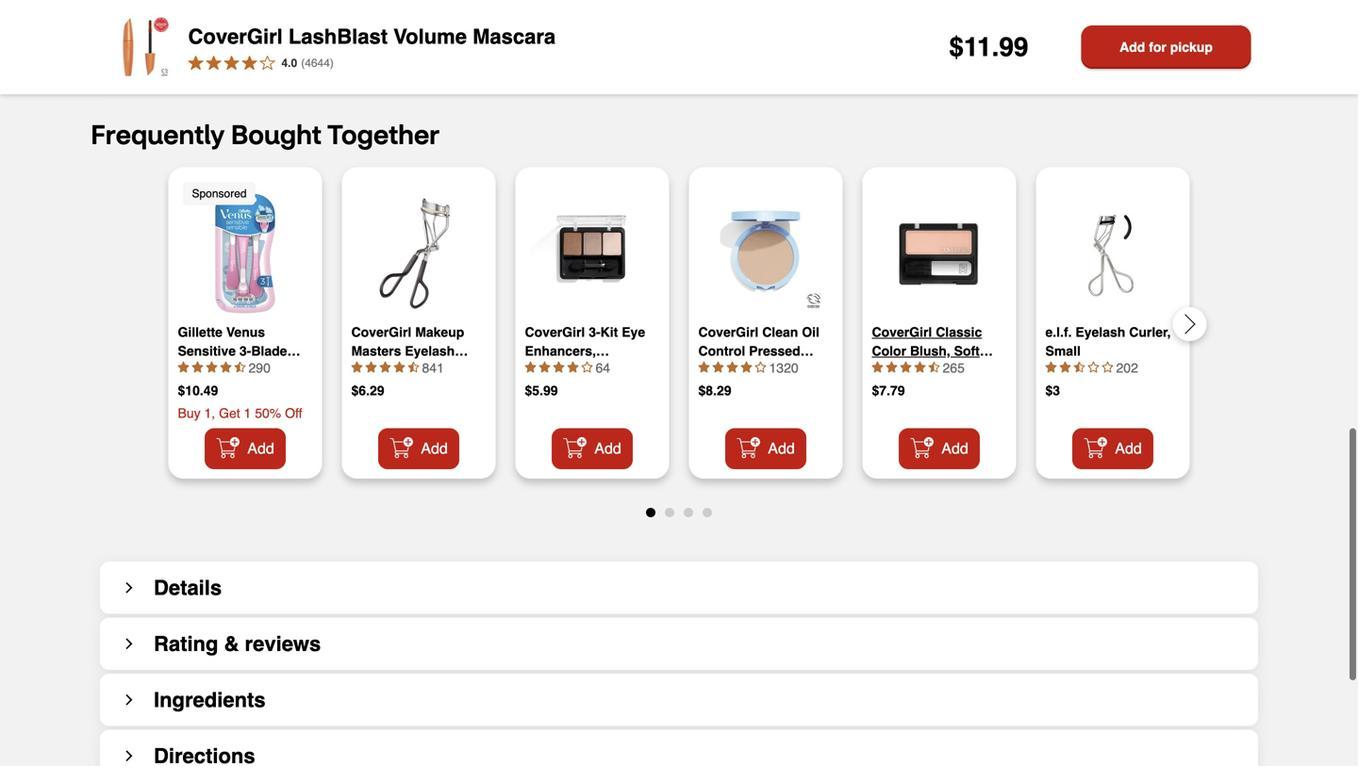 Task type: vqa. For each thing, say whether or not it's contained in the screenshot.
star half image corresponding to 841
yes



Task type: describe. For each thing, give the bounding box(es) containing it.
add for $8.29
[[768, 440, 795, 458]]

10 star filled image from the left
[[886, 362, 897, 373]]

add down 290
[[247, 440, 274, 458]]

lashblast
[[288, 24, 388, 48]]

1 add button from the left
[[205, 429, 286, 470]]

bought
[[231, 117, 321, 151]]

1 star filled image from the left
[[192, 362, 203, 373]]

volume
[[393, 24, 467, 48]]

10 star filled image from the left
[[914, 362, 926, 373]]

add button for $3
[[1072, 429, 1154, 470]]

star outline image
[[755, 362, 766, 373]]

&
[[224, 632, 239, 656]]

841
[[422, 361, 444, 376]]

star half image for 290
[[234, 362, 246, 373]]

4 star filled image from the left
[[394, 362, 405, 373]]

3 star half image from the left
[[1074, 362, 1085, 373]]

5 star filled image from the left
[[525, 362, 536, 373]]

7 star filled image from the left
[[713, 362, 724, 373]]

$8.29
[[698, 383, 731, 398]]

2 star filled image from the left
[[206, 362, 217, 373]]

1320
[[769, 361, 799, 376]]

$10.49
[[178, 383, 218, 398]]

add button for $6.29
[[378, 429, 459, 470]]

mascara
[[473, 24, 556, 48]]

$3
[[1046, 383, 1060, 398]]

11 star filled image from the left
[[1046, 362, 1057, 373]]

(
[[301, 56, 305, 70]]

details
[[154, 576, 222, 600]]

add button for $7.79
[[899, 429, 980, 470]]

4.0 ( 4644 )
[[282, 56, 334, 70]]

6 star filled image from the left
[[539, 362, 550, 373]]

sponsored
[[192, 187, 247, 200]]

8 star filled image from the left
[[727, 362, 738, 373]]

$5.99
[[525, 383, 558, 398]]

covergirl
[[188, 24, 283, 48]]

add button for $5.99
[[552, 429, 633, 470]]

2 star outline image from the left
[[1088, 362, 1099, 373]]

add for $5.99
[[594, 440, 621, 458]]

star half image
[[408, 362, 419, 373]]



Task type: locate. For each thing, give the bounding box(es) containing it.
add left for
[[1120, 40, 1145, 55]]

add down 1320
[[768, 440, 795, 458]]

$7.79
[[872, 383, 905, 398]]

)
[[330, 56, 334, 70]]

star filled image
[[178, 362, 189, 373], [206, 362, 217, 373], [220, 362, 232, 373], [394, 362, 405, 373], [525, 362, 536, 373], [539, 362, 550, 373], [698, 362, 710, 373], [741, 362, 752, 373], [872, 362, 883, 373], [886, 362, 897, 373], [1060, 362, 1071, 373]]

add down 265
[[942, 440, 968, 458]]

together
[[327, 117, 440, 151]]

add button down $6.29 on the left of the page
[[378, 429, 459, 470]]

2 add button from the left
[[378, 429, 459, 470]]

add button down the $8.29
[[725, 429, 807, 470]]

5 star filled image from the left
[[553, 362, 565, 373]]

pickup
[[1170, 40, 1213, 55]]

11 star filled image from the left
[[1060, 362, 1071, 373]]

0 horizontal spatial star outline image
[[581, 362, 593, 373]]

add down "202"
[[1115, 440, 1142, 458]]

add button down '$5.99'
[[552, 429, 633, 470]]

add button
[[205, 429, 286, 470], [378, 429, 459, 470], [552, 429, 633, 470], [725, 429, 807, 470], [899, 429, 980, 470], [1072, 429, 1154, 470]]

0 horizontal spatial star half image
[[234, 362, 246, 373]]

2 horizontal spatial star half image
[[1074, 362, 1085, 373]]

2 horizontal spatial star outline image
[[1102, 362, 1113, 373]]

star outline image for 202
[[1102, 362, 1113, 373]]

4 star filled image from the left
[[380, 362, 391, 373]]

ingredients
[[154, 688, 266, 712]]

5 add button from the left
[[899, 429, 980, 470]]

add button down $7.79
[[899, 429, 980, 470]]

1 star outline image from the left
[[581, 362, 593, 373]]

star half image left 290
[[234, 362, 246, 373]]

add button for $8.29
[[725, 429, 807, 470]]

star outline image
[[581, 362, 593, 373], [1088, 362, 1099, 373], [1102, 362, 1113, 373]]

add button down $10.49
[[205, 429, 286, 470]]

2 star half image from the left
[[929, 362, 940, 373]]

6 star filled image from the left
[[567, 362, 579, 373]]

add down 841
[[421, 440, 448, 458]]

3 star filled image from the left
[[220, 362, 232, 373]]

rating
[[154, 632, 218, 656]]

add for $7.79
[[942, 440, 968, 458]]

for
[[1149, 40, 1167, 55]]

rating & reviews button
[[100, 618, 1258, 670]]

4 add button from the left
[[725, 429, 807, 470]]

1 horizontal spatial star outline image
[[1088, 362, 1099, 373]]

star half image for 265
[[929, 362, 940, 373]]

add for pickup button
[[1081, 25, 1251, 69]]

add down 64
[[594, 440, 621, 458]]

7 star filled image from the left
[[698, 362, 710, 373]]

frequently bought together
[[91, 117, 440, 151]]

add inside add for pickup button
[[1120, 40, 1145, 55]]

price $11.99. element
[[949, 32, 1029, 62]]

3 add button from the left
[[552, 429, 633, 470]]

3 star filled image from the left
[[365, 362, 377, 373]]

4644
[[305, 56, 330, 70]]

star half image
[[234, 362, 246, 373], [929, 362, 940, 373], [1074, 362, 1085, 373]]

64
[[596, 361, 610, 376]]

1 star half image from the left
[[234, 362, 246, 373]]

$11.99
[[949, 32, 1029, 62]]

reviews
[[245, 632, 321, 656]]

202
[[1116, 361, 1138, 376]]

frequently
[[91, 117, 225, 151]]

star half image left "202"
[[1074, 362, 1085, 373]]

add for $3
[[1115, 440, 1142, 458]]

$6.29
[[351, 383, 384, 398]]

rating & reviews
[[154, 632, 321, 656]]

covergirl lashblast volume mascara
[[188, 24, 556, 48]]

ingredients button
[[100, 674, 1258, 727]]

1 star filled image from the left
[[178, 362, 189, 373]]

frequently bought together element
[[91, 117, 1358, 518]]

add button down "202"
[[1072, 429, 1154, 470]]

9 star filled image from the left
[[900, 362, 912, 373]]

6 add button from the left
[[1072, 429, 1154, 470]]

star filled image
[[192, 362, 203, 373], [351, 362, 363, 373], [365, 362, 377, 373], [380, 362, 391, 373], [553, 362, 565, 373], [567, 362, 579, 373], [713, 362, 724, 373], [727, 362, 738, 373], [900, 362, 912, 373], [914, 362, 926, 373], [1046, 362, 1057, 373]]

star outline image for 64
[[581, 362, 593, 373]]

add for $6.29
[[421, 440, 448, 458]]

2 star filled image from the left
[[351, 362, 363, 373]]

290
[[249, 361, 271, 376]]

3 star outline image from the left
[[1102, 362, 1113, 373]]

4.0
[[282, 56, 297, 70]]

1 horizontal spatial star half image
[[929, 362, 940, 373]]

add
[[1120, 40, 1145, 55], [247, 440, 274, 458], [421, 440, 448, 458], [594, 440, 621, 458], [768, 440, 795, 458], [942, 440, 968, 458], [1115, 440, 1142, 458]]

265
[[943, 361, 965, 376]]

9 star filled image from the left
[[872, 362, 883, 373]]

details button
[[100, 562, 1258, 614]]

8 star filled image from the left
[[741, 362, 752, 373]]

add for pickup
[[1120, 40, 1213, 55]]

star half image left 265
[[929, 362, 940, 373]]



